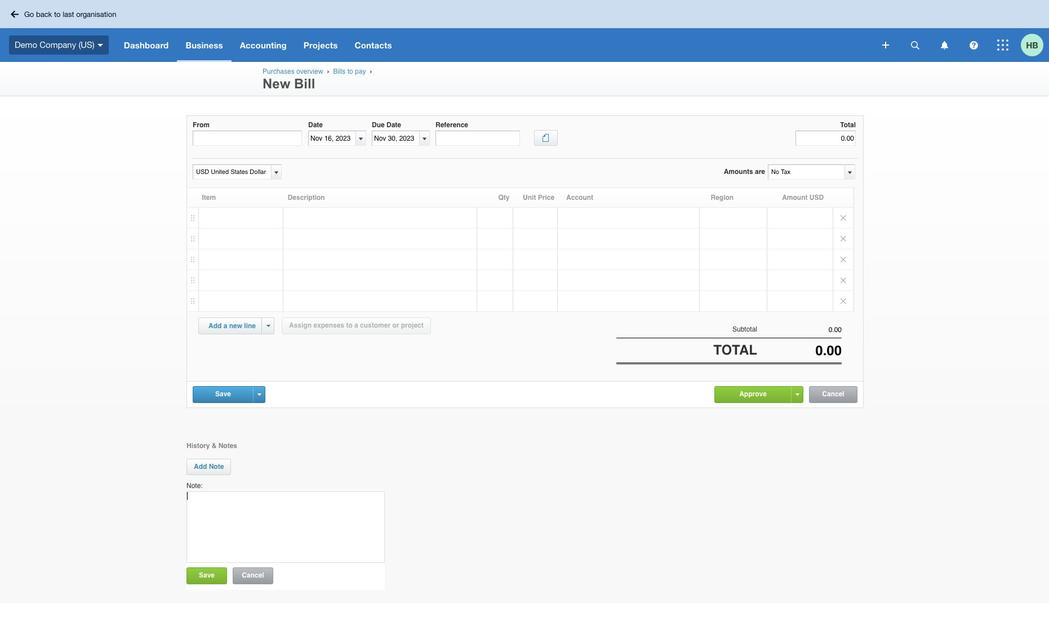 Task type: vqa. For each thing, say whether or not it's contained in the screenshot.
banner
yes



Task type: describe. For each thing, give the bounding box(es) containing it.
go back to last organisation
[[24, 10, 116, 18]]

notes
[[218, 442, 237, 450]]

purchases overview link
[[263, 68, 323, 76]]

reference
[[436, 121, 468, 129]]

1 › from the left
[[327, 68, 329, 75]]

unit
[[523, 194, 536, 202]]

purchases
[[263, 68, 295, 76]]

bills to pay link
[[333, 68, 366, 76]]

expenses
[[313, 322, 344, 330]]

back
[[36, 10, 52, 18]]

add note
[[194, 463, 224, 471]]

4 delete line item image from the top
[[833, 291, 854, 312]]

save link
[[193, 387, 253, 402]]

1 vertical spatial cancel button
[[233, 569, 273, 584]]

2 › from the left
[[370, 68, 372, 75]]

description
[[288, 194, 325, 202]]

banner containing hb
[[0, 0, 1049, 62]]

demo company (us) button
[[0, 28, 115, 62]]

demo company (us)
[[15, 40, 95, 49]]

assign expenses to a customer or project
[[289, 322, 424, 330]]

add a new line
[[208, 322, 256, 330]]

demo
[[15, 40, 37, 49]]

navigation inside banner
[[115, 28, 874, 62]]

amounts are
[[724, 168, 765, 176]]

contacts
[[355, 40, 392, 50]]

Date text field
[[309, 131, 356, 145]]

cancel for the bottommost cancel button
[[242, 572, 264, 580]]

to for last
[[54, 10, 61, 18]]

usd
[[810, 194, 824, 202]]

Total text field
[[796, 131, 856, 146]]

more save options... image
[[257, 394, 261, 396]]

approve link
[[715, 387, 791, 402]]

account
[[566, 194, 593, 202]]

add note link
[[187, 459, 231, 475]]

customer
[[360, 322, 391, 330]]

(us)
[[79, 40, 95, 49]]

1 date from the left
[[308, 121, 323, 129]]

new
[[229, 322, 242, 330]]

save button
[[187, 569, 227, 584]]

history & notes
[[187, 442, 237, 450]]

assign
[[289, 322, 312, 330]]

line
[[244, 322, 256, 330]]

bills
[[333, 68, 346, 76]]

due date
[[372, 121, 401, 129]]

amount usd
[[782, 194, 824, 202]]

0 horizontal spatial a
[[223, 322, 227, 330]]

save inside 'button'
[[199, 572, 215, 580]]

total
[[840, 121, 856, 129]]

last
[[63, 10, 74, 18]]

to inside purchases overview › bills to pay › new bill
[[347, 68, 353, 76]]

1 horizontal spatial a
[[354, 322, 358, 330]]

subtotal
[[732, 326, 757, 334]]

organisation
[[76, 10, 116, 18]]

add a new line link
[[202, 318, 263, 334]]

business
[[186, 40, 223, 50]]

business button
[[177, 28, 231, 62]]

note
[[209, 463, 224, 471]]

projects
[[304, 40, 338, 50]]

due
[[372, 121, 385, 129]]

Reference text field
[[436, 131, 520, 146]]

amounts
[[724, 168, 753, 176]]

or
[[392, 322, 399, 330]]

are
[[755, 168, 765, 176]]



Task type: locate. For each thing, give the bounding box(es) containing it.
navigation
[[115, 28, 874, 62]]

approve
[[739, 390, 767, 398]]

›
[[327, 68, 329, 75], [370, 68, 372, 75]]

0 vertical spatial to
[[54, 10, 61, 18]]

amount
[[782, 194, 808, 202]]

company
[[40, 40, 76, 49]]

Due Date text field
[[372, 131, 419, 145]]

1 horizontal spatial add
[[208, 322, 222, 330]]

0 vertical spatial cancel
[[822, 390, 844, 398]]

svg image inside the go back to last organisation link
[[11, 10, 19, 18]]

accounting
[[240, 40, 287, 50]]

cancel button right more approve options... "icon"
[[810, 387, 857, 403]]

dashboard link
[[115, 28, 177, 62]]

1 delete line item image from the top
[[833, 229, 854, 249]]

1 horizontal spatial svg image
[[97, 44, 103, 47]]

more add line options... image
[[266, 325, 270, 327]]

save
[[215, 390, 231, 398], [199, 572, 215, 580]]

&
[[212, 442, 217, 450]]

cancel for rightmost cancel button
[[822, 390, 844, 398]]

2 vertical spatial to
[[346, 322, 353, 330]]

None text field
[[193, 131, 302, 146], [757, 326, 842, 334], [757, 343, 842, 359], [193, 131, 302, 146], [757, 326, 842, 334], [757, 343, 842, 359]]

1 vertical spatial save
[[199, 572, 215, 580]]

go
[[24, 10, 34, 18]]

1 horizontal spatial cancel button
[[810, 387, 857, 403]]

add left new
[[208, 322, 222, 330]]

0 horizontal spatial svg image
[[11, 10, 19, 18]]

pay
[[355, 68, 366, 76]]

price
[[538, 194, 554, 202]]

hb button
[[1021, 28, 1049, 62]]

1 vertical spatial add
[[194, 463, 207, 471]]

to inside the go back to last organisation link
[[54, 10, 61, 18]]

overview
[[296, 68, 323, 76]]

region
[[711, 194, 734, 202]]

add
[[208, 322, 222, 330], [194, 463, 207, 471]]

0 horizontal spatial date
[[308, 121, 323, 129]]

None text field
[[193, 165, 269, 179], [769, 165, 844, 179], [193, 165, 269, 179], [769, 165, 844, 179]]

svg image
[[11, 10, 19, 18], [97, 44, 103, 47]]

1 horizontal spatial ›
[[370, 68, 372, 75]]

add inside 'link'
[[194, 463, 207, 471]]

more approve options... image
[[795, 394, 799, 396]]

svg image
[[997, 39, 1009, 51], [911, 41, 919, 49], [941, 41, 948, 49], [969, 41, 978, 49], [882, 42, 889, 48]]

assign expenses to a customer or project link
[[282, 318, 431, 335]]

cancel right more approve options... "icon"
[[822, 390, 844, 398]]

cancel
[[822, 390, 844, 398], [242, 572, 264, 580]]

cancel right save 'button'
[[242, 572, 264, 580]]

new
[[263, 76, 290, 91]]

› left bills
[[327, 68, 329, 75]]

cancel button right save 'button'
[[233, 569, 273, 584]]

Note: text field
[[187, 492, 385, 564]]

0 vertical spatial save
[[215, 390, 231, 398]]

› right pay
[[370, 68, 372, 75]]

to right expenses
[[346, 322, 353, 330]]

1 vertical spatial cancel
[[242, 572, 264, 580]]

cancel button
[[810, 387, 857, 403], [233, 569, 273, 584]]

add for add a new line
[[208, 322, 222, 330]]

add left 'note'
[[194, 463, 207, 471]]

bill
[[294, 76, 315, 91]]

to for a
[[346, 322, 353, 330]]

total
[[713, 343, 757, 358]]

svg image left go
[[11, 10, 19, 18]]

projects button
[[295, 28, 346, 62]]

navigation containing dashboard
[[115, 28, 874, 62]]

a left 'customer'
[[354, 322, 358, 330]]

date up 'date' "text field"
[[308, 121, 323, 129]]

date up due date text box
[[387, 121, 401, 129]]

0 horizontal spatial add
[[194, 463, 207, 471]]

3 delete line item image from the top
[[833, 270, 854, 291]]

to left last
[[54, 10, 61, 18]]

2 delete line item image from the top
[[833, 250, 854, 270]]

0 vertical spatial svg image
[[11, 10, 19, 18]]

to left pay
[[347, 68, 353, 76]]

1 horizontal spatial cancel
[[822, 390, 844, 398]]

purchases overview › bills to pay › new bill
[[263, 68, 374, 91]]

go back to last organisation link
[[7, 5, 123, 23]]

accounting button
[[231, 28, 295, 62]]

unit price
[[523, 194, 554, 202]]

1 vertical spatial svg image
[[97, 44, 103, 47]]

delete line item image
[[833, 208, 854, 228]]

0 horizontal spatial cancel button
[[233, 569, 273, 584]]

0 horizontal spatial cancel
[[242, 572, 264, 580]]

project
[[401, 322, 424, 330]]

delete line item image
[[833, 229, 854, 249], [833, 250, 854, 270], [833, 270, 854, 291], [833, 291, 854, 312]]

date
[[308, 121, 323, 129], [387, 121, 401, 129]]

to inside assign expenses to a customer or project link
[[346, 322, 353, 330]]

contacts button
[[346, 28, 400, 62]]

banner
[[0, 0, 1049, 62]]

hb
[[1026, 40, 1038, 50]]

2 date from the left
[[387, 121, 401, 129]]

item
[[202, 194, 216, 202]]

history
[[187, 442, 210, 450]]

1 vertical spatial to
[[347, 68, 353, 76]]

a left new
[[223, 322, 227, 330]]

to
[[54, 10, 61, 18], [347, 68, 353, 76], [346, 322, 353, 330]]

qty
[[498, 194, 510, 202]]

add for add note
[[194, 463, 207, 471]]

0 horizontal spatial ›
[[327, 68, 329, 75]]

1 horizontal spatial date
[[387, 121, 401, 129]]

note:
[[187, 482, 203, 490]]

0 vertical spatial add
[[208, 322, 222, 330]]

0 vertical spatial cancel button
[[810, 387, 857, 403]]

svg image right (us)
[[97, 44, 103, 47]]

dashboard
[[124, 40, 169, 50]]

svg image inside demo company (us) popup button
[[97, 44, 103, 47]]

from
[[193, 121, 210, 129]]

a
[[354, 322, 358, 330], [223, 322, 227, 330]]



